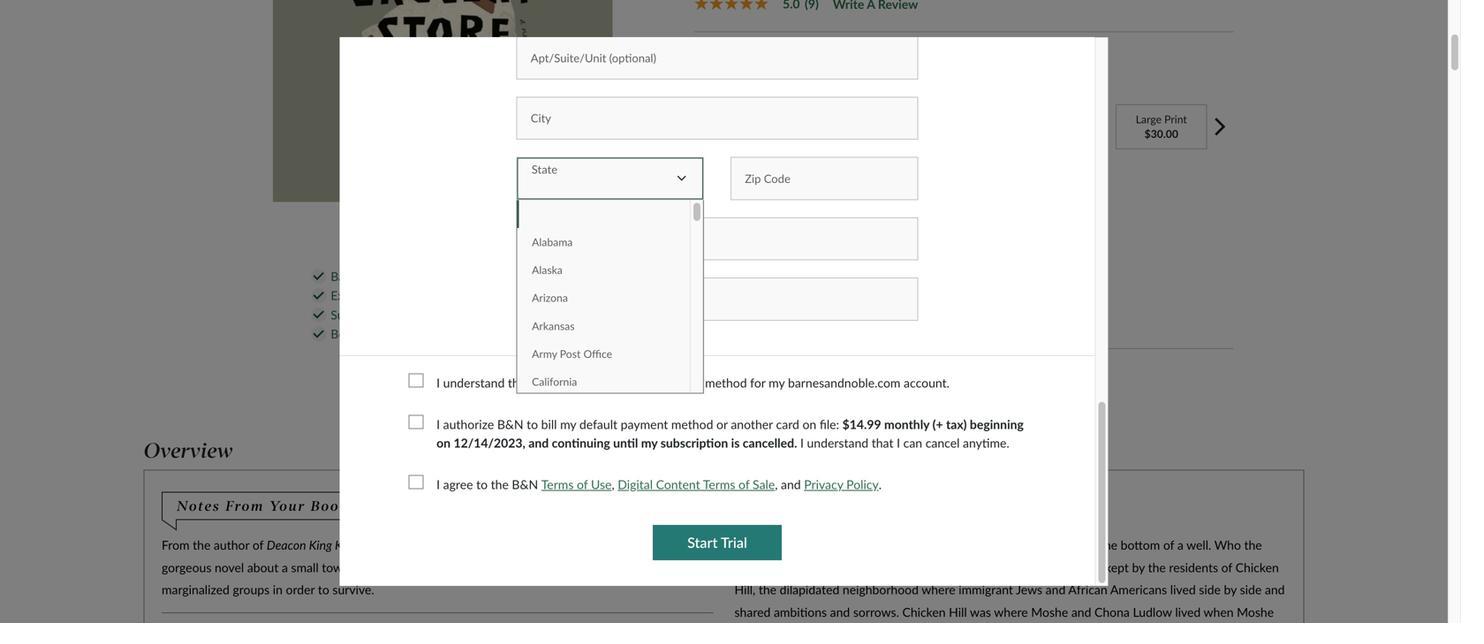 Task type: describe. For each thing, give the bounding box(es) containing it.
$30.00
[[1145, 127, 1179, 140]]

0 horizontal spatial free
[[695, 65, 752, 94]]

books
[[422, 288, 455, 303]]

noble's
[[383, 269, 422, 283]]

check image for explore the best books of 2023
[[313, 292, 324, 300]]

0 vertical spatial default
[[613, 375, 652, 390]]

1 vertical spatial default
[[580, 416, 618, 431]]

groups
[[233, 582, 270, 597]]

get
[[719, 206, 741, 221]]

community
[[448, 560, 508, 575]]

$25.20
[[845, 127, 879, 140]]

that for this
[[508, 375, 530, 390]]

explore the best books of 2023 link
[[331, 288, 501, 303]]

content
[[656, 476, 700, 491]]

bonds
[[397, 560, 430, 575]]

$14.99
[[843, 416, 882, 431]]

1 horizontal spatial barnes
[[793, 369, 831, 384]]

subscriber
[[331, 307, 387, 322]]

policy
[[847, 476, 879, 491]]

card
[[776, 416, 800, 431]]

2 horizontal spatial on
[[803, 416, 817, 431]]

arkansas link
[[517, 312, 690, 340]]

1 vertical spatial method
[[672, 416, 714, 431]]

sale
[[753, 476, 775, 491]]

$25.00
[[788, 252, 827, 267]]

post
[[560, 347, 581, 360]]

with
[[790, 206, 816, 221]]

authorize
[[443, 416, 494, 431]]

$22.50
[[744, 251, 785, 267]]

(+
[[933, 416, 943, 431]]

understand for i understand that this will be my default payment method for my barnesandnoble.com account.
[[443, 375, 505, 390]]

check image for bookseller favorites
[[313, 330, 324, 338]]

my inside monthly (+ tax) beginning on 12/14/2023, and continuing until my subscription is cancelled.
[[641, 435, 658, 450]]

i left can
[[897, 435, 901, 450]]

that for i
[[872, 435, 894, 450]]

understand for i understand that i can cancel anytime.
[[807, 435, 869, 450]]

and inside monthly (+ tax) beginning on 12/14/2023, and continuing until my subscription is cancelled.
[[529, 435, 549, 450]]

marginalized
[[162, 582, 230, 597]]

terms of use link
[[542, 476, 612, 491]]

listen
[[695, 369, 727, 384]]

are
[[536, 560, 553, 575]]

i agree to the b&n terms of use , digital content terms of sale , and privacy policy .
[[437, 476, 882, 491]]

army
[[532, 347, 557, 360]]

digital content terms of sale link
[[618, 476, 775, 491]]

or
[[717, 416, 728, 431]]

my right "be"
[[594, 375, 610, 390]]

favorites for bookseller favorites
[[390, 327, 438, 341]]

all
[[721, 163, 733, 176]]

1 horizontal spatial free
[[755, 206, 787, 221]]

bookseller inside bookseller favorites link
[[331, 327, 387, 341]]

0 vertical spatial payment
[[655, 375, 702, 390]]

privacy policy link
[[804, 476, 879, 491]]

subscription inside free with a b&n audiobooks subscription
[[888, 78, 951, 92]]

for
[[750, 375, 766, 390]]

will
[[556, 375, 574, 390]]

audiobooks inside free with a b&n audiobooks subscription
[[825, 78, 885, 92]]

available
[[735, 163, 778, 176]]

king
[[309, 538, 332, 553]]

to inside comes a gorgeous novel about a small town and the bonds of community that are formed between marginalized groups in order to survive.
[[318, 582, 329, 597]]

year
[[491, 269, 514, 283]]

the up subscriber favorites
[[374, 288, 392, 303]]

digital
[[618, 476, 653, 491]]

1 horizontal spatial &
[[822, 163, 830, 176]]

view all available formats & editions link
[[695, 163, 871, 176]]

it
[[744, 206, 752, 221]]

1 vertical spatial bookseller
[[311, 498, 392, 515]]

i understand that this will be my default payment method for my barnesandnoble.com account.
[[437, 375, 950, 390]]

arizona
[[532, 291, 568, 304]]

is
[[731, 435, 740, 450]]

beginning
[[970, 416, 1024, 431]]

file:
[[820, 416, 840, 431]]

comes a gorgeous novel about a small town and the bonds of community that are formed between marginalized groups in order to survive.
[[162, 538, 692, 597]]

and inside comes a gorgeous novel about a small town and the bonds of community that are formed between marginalized groups in order to survive.
[[353, 560, 373, 575]]

barnes & noble's book of the year 2023 link
[[331, 269, 545, 284]]

until
[[613, 435, 638, 450]]

of inside comes a gorgeous novel about a small town and the bonds of community that are formed between marginalized groups in order to survive.
[[433, 560, 444, 575]]

the heaven & earth grocery store (2023 b&n book of the year) image
[[273, 0, 613, 202]]

town
[[322, 560, 350, 575]]

the right agree
[[491, 476, 509, 491]]

b&n inside free with a b&n audiobooks subscription
[[798, 78, 822, 92]]

of inside "link"
[[456, 269, 467, 283]]

army post office link
[[517, 340, 690, 368]]

arkansas
[[532, 319, 575, 332]]

explore the best books of 2023
[[331, 288, 501, 303]]

1 , from the left
[[612, 476, 615, 491]]

large
[[1136, 113, 1162, 125]]

editions
[[833, 163, 871, 176]]

0 vertical spatial to
[[527, 416, 538, 431]]

i understand that i can cancel anytime.
[[797, 435, 1010, 450]]

check image for subscriber favorites
[[313, 311, 324, 319]]

army post office
[[532, 347, 613, 360]]

alaska link
[[517, 256, 690, 284]]

bookseller favorites link
[[331, 327, 438, 341]]

explore
[[331, 288, 371, 303]]

i for i understand that this will be my default payment method for my barnesandnoble.com account.
[[437, 375, 440, 390]]

tax)
[[946, 416, 967, 431]]

notes from your bookseller
[[177, 498, 392, 515]]

this
[[533, 375, 553, 390]]

survive.
[[333, 582, 374, 597]]

of up about
[[253, 538, 264, 553]]



Task type: vqa. For each thing, say whether or not it's contained in the screenshot.
MY in monthly (+ tax) beginning on 12/14/2023, and continuing until my subscription is cancelled.
yes



Task type: locate. For each thing, give the bounding box(es) containing it.
0 vertical spatial from
[[226, 498, 264, 515]]

1 check image from the top
[[313, 272, 324, 280]]

my right for
[[769, 375, 785, 390]]

, left digital
[[612, 476, 615, 491]]

barnes
[[331, 269, 368, 283], [793, 369, 831, 384]]

of
[[456, 269, 467, 283], [458, 288, 469, 303], [577, 476, 588, 491], [739, 476, 750, 491], [253, 538, 264, 553], [433, 560, 444, 575]]

agree
[[443, 476, 473, 491]]

monthly (+ tax) beginning on 12/14/2023, and continuing until my subscription is cancelled.
[[437, 416, 1024, 450]]

2 vertical spatial to
[[318, 582, 329, 597]]

on inside monthly (+ tax) beginning on 12/14/2023, and continuing until my subscription is cancelled.
[[437, 435, 451, 450]]

to right order
[[318, 582, 329, 597]]

1 vertical spatial understand
[[807, 435, 869, 450]]

free right it
[[755, 206, 787, 221]]

0 vertical spatial &
[[822, 163, 830, 176]]

0 vertical spatial free
[[695, 65, 752, 94]]

barnes up explore
[[331, 269, 368, 283]]

about
[[247, 560, 279, 575]]

1 favorites from the top
[[390, 307, 439, 322]]

0 vertical spatial bookseller
[[331, 327, 387, 341]]

0 horizontal spatial on
[[437, 435, 451, 450]]

0 vertical spatial check image
[[313, 272, 324, 280]]

terms left use
[[542, 476, 574, 491]]

barnes right free in the right bottom of the page
[[793, 369, 831, 384]]

0 horizontal spatial and
[[353, 560, 373, 575]]

default
[[613, 375, 652, 390], [580, 416, 618, 431]]

method up "subscription"
[[672, 416, 714, 431]]

gorgeous
[[162, 560, 212, 575]]

audiobooks up $25.20 link
[[825, 78, 885, 92]]

get it free with a b&n audiobooks subscription
[[719, 206, 1008, 221]]

and down bill
[[529, 435, 549, 450]]

check image
[[313, 311, 324, 319], [313, 330, 324, 338]]

0 vertical spatial barnes
[[331, 269, 368, 283]]

that left are
[[511, 560, 533, 575]]

overview
[[144, 438, 233, 464]]

terms right content
[[703, 476, 736, 491]]

2 terms from the left
[[703, 476, 736, 491]]

0 vertical spatial favorites
[[390, 307, 439, 322]]

1 vertical spatial audiobooks
[[860, 206, 931, 221]]

2 vertical spatial and
[[353, 560, 373, 575]]

my down 'i authorize b&n to bill my default payment method or another card on file:'
[[641, 435, 658, 450]]

payment up 'i authorize b&n to bill my default payment method or another card on file:'
[[655, 375, 702, 390]]

favorites down explore the best books of 2023 link
[[390, 307, 439, 322]]

check image left bookseller favorites link
[[313, 330, 324, 338]]

understand
[[443, 375, 505, 390], [807, 435, 869, 450]]

1 vertical spatial subscription
[[935, 206, 1008, 221]]

default up continuing
[[580, 416, 618, 431]]

another
[[731, 416, 773, 431]]

to left bill
[[527, 416, 538, 431]]

can
[[904, 435, 923, 450]]

0 vertical spatial that
[[508, 375, 530, 390]]

monthly
[[885, 416, 930, 431]]

continuing
[[552, 435, 610, 450]]

understand down file:
[[807, 435, 869, 450]]

to
[[527, 416, 538, 431], [476, 476, 488, 491], [318, 582, 329, 597]]

the left year
[[470, 269, 488, 283]]

deacon
[[267, 538, 306, 553]]

0 vertical spatial audiobooks
[[825, 78, 885, 92]]

2 , from the left
[[775, 476, 778, 491]]

formats
[[781, 163, 819, 176]]

and up survive.
[[353, 560, 373, 575]]

0 horizontal spatial &
[[371, 269, 379, 283]]

of left use
[[577, 476, 588, 491]]

None text field
[[517, 36, 919, 79], [517, 96, 919, 140], [517, 217, 919, 260], [517, 277, 919, 320], [517, 36, 919, 79], [517, 96, 919, 140], [517, 217, 919, 260], [517, 277, 919, 320]]

1 horizontal spatial on
[[730, 369, 744, 384]]

bookseller down subscriber
[[331, 327, 387, 341]]

book
[[425, 269, 453, 283]]

0 vertical spatial 2023
[[517, 269, 545, 283]]

free
[[695, 65, 752, 94], [755, 206, 787, 221]]

and
[[529, 435, 549, 450], [781, 476, 801, 491], [353, 560, 373, 575]]

cancel
[[926, 435, 960, 450]]

alaska
[[532, 263, 563, 276]]

on down authorize
[[437, 435, 451, 450]]

favorites
[[390, 307, 439, 322], [390, 327, 438, 341]]

1 vertical spatial &
[[371, 269, 379, 283]]

2 check image from the top
[[313, 330, 324, 338]]

i for i understand that i can cancel anytime.
[[801, 435, 804, 450]]

1 horizontal spatial ,
[[775, 476, 778, 491]]

of right bonds
[[433, 560, 444, 575]]

free with a b&n audiobooks subscription
[[695, 65, 951, 94]]

, down cancelled.
[[775, 476, 778, 491]]

your
[[270, 498, 306, 515]]

0 horizontal spatial understand
[[443, 375, 505, 390]]

my right bill
[[560, 416, 576, 431]]

1 horizontal spatial and
[[529, 435, 549, 450]]

1 vertical spatial and
[[781, 476, 801, 491]]

between
[[599, 560, 646, 575]]

free left with
[[695, 65, 752, 94]]

i for i authorize b&n to bill my default payment method or another card on file:
[[437, 416, 440, 431]]

.
[[879, 476, 882, 491]]

1 vertical spatial that
[[872, 435, 894, 450]]

with
[[761, 78, 786, 92]]

bookseller
[[331, 327, 387, 341], [311, 498, 392, 515]]

print
[[1165, 113, 1188, 125]]

barnes inside "link"
[[331, 269, 368, 283]]

0 vertical spatial and
[[529, 435, 549, 450]]

bookseller up "kong"
[[311, 498, 392, 515]]

subscription
[[661, 435, 728, 450]]

0 horizontal spatial barnes
[[331, 269, 368, 283]]

2023 down year
[[472, 288, 501, 303]]

1 horizontal spatial from
[[226, 498, 264, 515]]

from
[[226, 498, 264, 515], [162, 538, 190, 553]]

california link
[[517, 368, 690, 396]]

0 horizontal spatial from
[[162, 538, 190, 553]]

formed
[[556, 560, 596, 575]]

cancelled.
[[743, 435, 797, 450]]

office
[[584, 347, 613, 360]]

from the author of deacon king kong
[[162, 538, 361, 553]]

audiobooks down "editions"
[[860, 206, 931, 221]]

0 vertical spatial on
[[730, 369, 744, 384]]

free
[[768, 369, 790, 384]]

1 horizontal spatial to
[[476, 476, 488, 491]]

i left agree
[[437, 476, 440, 491]]

method left for
[[705, 375, 747, 390]]

of left sale
[[739, 476, 750, 491]]

on
[[730, 369, 744, 384], [803, 416, 817, 431], [437, 435, 451, 450]]

0 horizontal spatial to
[[318, 582, 329, 597]]

2 horizontal spatial and
[[781, 476, 801, 491]]

None submit
[[653, 525, 782, 560]]

1 horizontal spatial terms
[[703, 476, 736, 491]]

subscriber favorites
[[331, 307, 439, 322]]

check image left subscriber
[[313, 311, 324, 319]]

listen on the free barnes & noble nook app
[[695, 369, 942, 384]]

0 vertical spatial method
[[705, 375, 747, 390]]

california
[[532, 375, 577, 388]]

large print $30.00
[[1136, 113, 1188, 140]]

the inside "link"
[[470, 269, 488, 283]]

1 vertical spatial barnes
[[793, 369, 831, 384]]

1 vertical spatial 2023
[[472, 288, 501, 303]]

0 vertical spatial subscription
[[888, 78, 951, 92]]

i authorize b&n to bill my default payment method or another card on file:
[[437, 416, 843, 431]]

i right cancelled.
[[801, 435, 804, 450]]

novel
[[215, 560, 244, 575]]

the left bonds
[[376, 560, 394, 575]]

1 horizontal spatial understand
[[807, 435, 869, 450]]

best
[[395, 288, 419, 303]]

alabama
[[532, 235, 573, 248]]

comes
[[648, 538, 683, 553]]

favorites down subscriber favorites 'link'
[[390, 327, 438, 341]]

0 vertical spatial understand
[[443, 375, 505, 390]]

and right sale
[[781, 476, 801, 491]]

that down $14.99
[[872, 435, 894, 450]]

subscriber favorites link
[[331, 307, 439, 322]]

the up gorgeous
[[193, 538, 211, 553]]

account.
[[904, 375, 950, 390]]

1 vertical spatial free
[[755, 206, 787, 221]]

$28.00
[[746, 127, 779, 140]]

& noble nook app
[[834, 369, 942, 384]]

alabama link
[[517, 228, 690, 256]]

on left file:
[[803, 416, 817, 431]]

$25.20 link
[[817, 104, 908, 149]]

favorites for subscriber favorites
[[390, 307, 439, 322]]

that
[[508, 375, 530, 390], [872, 435, 894, 450], [511, 560, 533, 575]]

bill
[[541, 416, 557, 431]]

& left "editions"
[[822, 163, 830, 176]]

barnesandnoble.com
[[788, 375, 901, 390]]

2 vertical spatial that
[[511, 560, 533, 575]]

1 vertical spatial payment
[[621, 416, 668, 431]]

0 vertical spatial check image
[[313, 311, 324, 319]]

small
[[291, 560, 319, 575]]

favorites inside subscriber favorites 'link'
[[390, 307, 439, 322]]

1 horizontal spatial 2023
[[517, 269, 545, 283]]

of right book
[[456, 269, 467, 283]]

the inside comes a gorgeous novel about a small town and the bonds of community that are formed between marginalized groups in order to survive.
[[376, 560, 394, 575]]

that inside comes a gorgeous novel about a small town and the bonds of community that are formed between marginalized groups in order to survive.
[[511, 560, 533, 575]]

kong
[[335, 538, 361, 553]]

0 horizontal spatial terms
[[542, 476, 574, 491]]

to right agree
[[476, 476, 488, 491]]

&
[[822, 163, 830, 176], [371, 269, 379, 283]]

from up gorgeous
[[162, 538, 190, 553]]

check image
[[313, 272, 324, 280], [313, 292, 324, 300]]

1 vertical spatial from
[[162, 538, 190, 553]]

1 vertical spatial check image
[[313, 292, 324, 300]]

1 vertical spatial check image
[[313, 330, 324, 338]]

from up author
[[226, 498, 264, 515]]

None text field
[[731, 157, 919, 200]]

list box containing alabama
[[517, 200, 704, 396]]

0 horizontal spatial 2023
[[472, 288, 501, 303]]

list box
[[517, 200, 704, 396]]

2 horizontal spatial to
[[527, 416, 538, 431]]

1 vertical spatial to
[[476, 476, 488, 491]]

of right books
[[458, 288, 469, 303]]

1 check image from the top
[[313, 311, 324, 319]]

order
[[286, 582, 315, 597]]

arizona link
[[517, 284, 690, 312]]

2 vertical spatial on
[[437, 435, 451, 450]]

2023
[[517, 269, 545, 283], [472, 288, 501, 303]]

subscription
[[888, 78, 951, 92], [935, 206, 1008, 221]]

notes
[[177, 498, 221, 515]]

pay
[[719, 251, 741, 267]]

payment up the "until"
[[621, 416, 668, 431]]

privacy
[[804, 476, 844, 491]]

1 vertical spatial on
[[803, 416, 817, 431]]

understand up authorize
[[443, 375, 505, 390]]

that left this
[[508, 375, 530, 390]]

& inside barnes & noble's book of the year 2023 "link"
[[371, 269, 379, 283]]

& left "noble's" on the top left
[[371, 269, 379, 283]]

a
[[789, 78, 795, 92], [819, 206, 826, 221], [686, 538, 692, 553], [282, 560, 288, 575]]

check image for barnes & noble's book of the year 2023
[[313, 272, 324, 280]]

2023 right year
[[517, 269, 545, 283]]

the left free in the right bottom of the page
[[747, 369, 765, 384]]

on left for
[[730, 369, 744, 384]]

1 vertical spatial favorites
[[390, 327, 438, 341]]

audiobooks
[[825, 78, 885, 92], [860, 206, 931, 221]]

check image left explore
[[313, 292, 324, 300]]

default down army post office "link"
[[613, 375, 652, 390]]

favorites inside bookseller favorites link
[[390, 327, 438, 341]]

1 terms from the left
[[542, 476, 574, 491]]

check image left "noble's" on the top left
[[313, 272, 324, 280]]

i down bookseller favorites link
[[437, 375, 440, 390]]

i left authorize
[[437, 416, 440, 431]]

a inside free with a b&n audiobooks subscription
[[789, 78, 795, 92]]

2 favorites from the top
[[390, 327, 438, 341]]

bookseller favorites
[[331, 327, 438, 341]]

0 horizontal spatial ,
[[612, 476, 615, 491]]

2 check image from the top
[[313, 292, 324, 300]]

2023 inside "link"
[[517, 269, 545, 283]]

use
[[591, 476, 612, 491]]

method
[[705, 375, 747, 390], [672, 416, 714, 431]]



